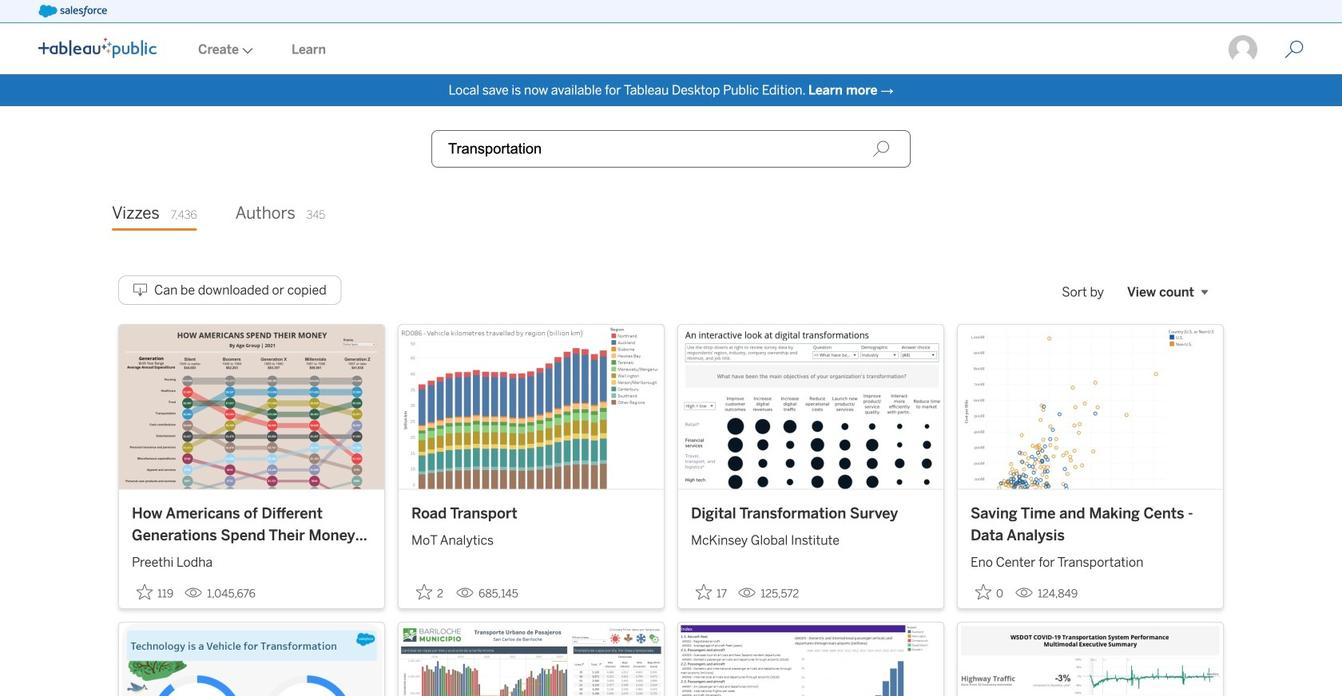 Task type: describe. For each thing, give the bounding box(es) containing it.
2 workbook thumbnail image from the left
[[399, 325, 664, 490]]

go to search image
[[1266, 40, 1323, 59]]

logo image
[[38, 38, 157, 58]]

create image
[[239, 48, 253, 54]]

salesforce logo image
[[38, 5, 107, 18]]

add favorite button for second workbook thumbnail from the left
[[412, 580, 450, 606]]

search image
[[873, 140, 890, 158]]

add favorite button for first workbook thumbnail
[[132, 580, 178, 606]]

add favorite button for 4th workbook thumbnail from the left
[[971, 580, 1009, 606]]

add favorite image for 4th workbook thumbnail from the left's the add favorite "button"
[[976, 585, 992, 601]]

add favorite image for the add favorite "button" corresponding to first workbook thumbnail
[[137, 585, 153, 601]]

add favorite image for the add favorite "button" related to second workbook thumbnail from right
[[696, 585, 712, 601]]



Task type: locate. For each thing, give the bounding box(es) containing it.
2 add favorite image from the left
[[416, 585, 432, 601]]

add favorite image
[[137, 585, 153, 601], [416, 585, 432, 601], [696, 585, 712, 601], [976, 585, 992, 601]]

1 add favorite button from the left
[[132, 580, 178, 606]]

3 add favorite image from the left
[[696, 585, 712, 601]]

Add Favorite button
[[132, 580, 178, 606], [412, 580, 450, 606], [691, 580, 732, 606], [971, 580, 1009, 606]]

4 add favorite button from the left
[[971, 580, 1009, 606]]

workbook thumbnail image
[[119, 325, 384, 490], [399, 325, 664, 490], [678, 325, 944, 490], [958, 325, 1223, 490]]

3 workbook thumbnail image from the left
[[678, 325, 944, 490]]

Search input field
[[431, 130, 911, 168]]

4 add favorite image from the left
[[976, 585, 992, 601]]

3 add favorite button from the left
[[691, 580, 732, 606]]

4 workbook thumbnail image from the left
[[958, 325, 1223, 490]]

tara.schultz image
[[1227, 34, 1259, 66]]

add favorite button for second workbook thumbnail from right
[[691, 580, 732, 606]]

add favorite image for second workbook thumbnail from the left the add favorite "button"
[[416, 585, 432, 601]]

2 add favorite button from the left
[[412, 580, 450, 606]]

1 add favorite image from the left
[[137, 585, 153, 601]]

1 workbook thumbnail image from the left
[[119, 325, 384, 490]]



Task type: vqa. For each thing, say whether or not it's contained in the screenshot.
Add Favorite button associated with 1st Workbook thumbnail from the left
yes



